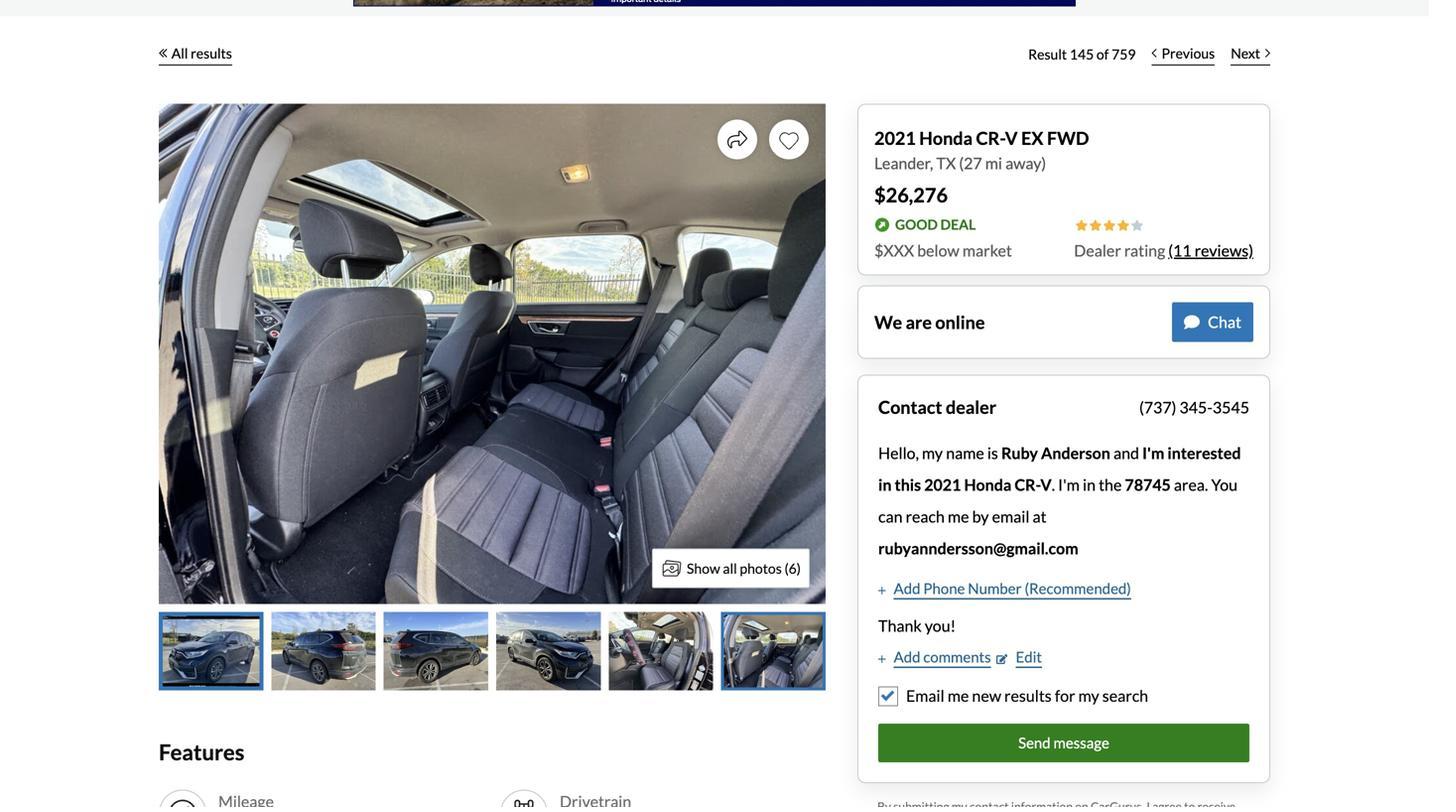 Task type: describe. For each thing, give the bounding box(es) containing it.
show
[[687, 560, 720, 577]]

you!
[[925, 616, 956, 635]]

view vehicle photo 6 image
[[721, 612, 826, 690]]

market
[[963, 241, 1012, 260]]

all
[[171, 45, 188, 62]]

new
[[972, 686, 1002, 705]]

away)
[[1006, 153, 1046, 173]]

send message
[[1019, 734, 1110, 751]]

78745
[[1125, 475, 1171, 494]]

edit image
[[997, 654, 1008, 664]]

view vehicle photo 5 image
[[609, 612, 713, 690]]

search
[[1103, 686, 1149, 705]]

area. you can reach me by email at
[[879, 475, 1238, 526]]

edit
[[1016, 648, 1042, 666]]

show all photos (6) link
[[652, 548, 810, 588]]

reviews)
[[1195, 241, 1254, 260]]

add for add phone number (recommended)
[[894, 579, 921, 597]]

this
[[895, 475, 921, 494]]

2 in from the left
[[1083, 475, 1096, 494]]

1 horizontal spatial results
[[1005, 686, 1052, 705]]

the
[[1099, 475, 1122, 494]]

hello, my name is ruby anderson and
[[879, 443, 1143, 463]]

$26,276
[[875, 183, 948, 207]]

and
[[1114, 443, 1140, 463]]

online
[[936, 311, 985, 333]]

vehicle full photo image
[[159, 104, 826, 604]]

all results
[[171, 45, 232, 62]]

chat button
[[1172, 302, 1254, 342]]

is
[[988, 443, 999, 463]]

rubyanndersson@gmail.com
[[879, 539, 1079, 558]]

you
[[1212, 475, 1238, 494]]

anderson
[[1041, 443, 1111, 463]]

interested
[[1168, 443, 1241, 463]]

v for ex
[[1005, 127, 1018, 149]]

edit button
[[997, 646, 1042, 668]]

view vehicle photo 1 image
[[159, 612, 263, 690]]

good
[[895, 216, 938, 233]]

drivetrain image
[[508, 798, 540, 807]]

add for add comments
[[894, 648, 921, 666]]

0 horizontal spatial i'm
[[1058, 475, 1080, 494]]

(11
[[1169, 241, 1192, 260]]

send
[[1019, 734, 1051, 751]]

reach
[[906, 507, 945, 526]]

next link
[[1223, 32, 1279, 76]]

i'm interested in this
[[879, 443, 1241, 494]]

comments
[[924, 648, 991, 666]]

by
[[972, 507, 989, 526]]

tx
[[937, 153, 956, 173]]

cr- for .
[[1015, 475, 1041, 494]]

2021 for ex
[[875, 127, 916, 149]]

mi
[[986, 153, 1003, 173]]

features
[[159, 739, 245, 765]]

145
[[1070, 46, 1094, 63]]

deal
[[941, 216, 976, 233]]

we are online
[[875, 311, 985, 333]]

$xxx
[[875, 241, 914, 260]]

result
[[1029, 46, 1067, 63]]

view vehicle photo 3 image
[[384, 612, 488, 690]]

345-
[[1180, 398, 1213, 417]]

thank
[[879, 616, 922, 635]]

759
[[1112, 46, 1136, 63]]

good deal
[[895, 216, 976, 233]]

share image
[[728, 130, 747, 149]]

add phone number (recommended)
[[894, 579, 1131, 597]]

(11 reviews) button
[[1169, 239, 1254, 263]]

previous link
[[1144, 32, 1223, 76]]

chevron left image
[[1152, 48, 1157, 58]]

area.
[[1174, 475, 1208, 494]]

are
[[906, 311, 932, 333]]

send message button
[[879, 724, 1250, 762]]

all results link
[[159, 32, 232, 76]]

advertisement region
[[353, 0, 1076, 6]]

all
[[723, 560, 737, 577]]

number
[[968, 579, 1022, 597]]

$xxx below market
[[875, 241, 1012, 260]]

1 horizontal spatial my
[[1079, 686, 1100, 705]]

cr- for ex
[[976, 127, 1005, 149]]

dealer
[[946, 396, 997, 418]]



Task type: vqa. For each thing, say whether or not it's contained in the screenshot.
Add Phone Number (Recommended)'s Add
yes



Task type: locate. For each thing, give the bounding box(es) containing it.
1 vertical spatial results
[[1005, 686, 1052, 705]]

1 vertical spatial i'm
[[1058, 475, 1080, 494]]

1 vertical spatial me
[[948, 686, 969, 705]]

0 horizontal spatial v
[[1005, 127, 1018, 149]]

email
[[906, 686, 945, 705]]

results left for at the bottom of page
[[1005, 686, 1052, 705]]

my
[[922, 443, 943, 463], [1079, 686, 1100, 705]]

add right plus image at the bottom of page
[[894, 579, 921, 597]]

0 horizontal spatial in
[[879, 475, 892, 494]]

(737) 345-3545
[[1140, 398, 1250, 417]]

results inside all results link
[[191, 45, 232, 62]]

0 vertical spatial 2021
[[875, 127, 916, 149]]

1 me from the top
[[948, 507, 969, 526]]

cr- left .
[[1015, 475, 1041, 494]]

below
[[917, 241, 960, 260]]

dealer
[[1074, 241, 1122, 260]]

add comments button
[[879, 646, 991, 668]]

i'm inside i'm interested in this
[[1143, 443, 1165, 463]]

me
[[948, 507, 969, 526], [948, 686, 969, 705]]

0 vertical spatial honda
[[919, 127, 973, 149]]

fwd
[[1047, 127, 1089, 149]]

0 vertical spatial i'm
[[1143, 443, 1165, 463]]

1 horizontal spatial cr-
[[1015, 475, 1041, 494]]

chevron double left image
[[159, 48, 168, 58]]

add right plus icon
[[894, 648, 921, 666]]

my left name
[[922, 443, 943, 463]]

can
[[879, 507, 903, 526]]

(737)
[[1140, 398, 1177, 417]]

2021 inside 2021 honda cr-v ex fwd leander, tx (27 mi away)
[[875, 127, 916, 149]]

tab list
[[159, 612, 826, 690]]

name
[[946, 443, 984, 463]]

2021 honda cr-v . i'm in the 78745
[[924, 475, 1171, 494]]

in left this
[[879, 475, 892, 494]]

honda for ex
[[919, 127, 973, 149]]

contact
[[879, 396, 943, 418]]

1 horizontal spatial in
[[1083, 475, 1096, 494]]

1 horizontal spatial 2021
[[924, 475, 961, 494]]

honda
[[919, 127, 973, 149], [964, 475, 1012, 494]]

hello,
[[879, 443, 919, 463]]

view vehicle photo 2 image
[[271, 612, 376, 690]]

result 145 of 759
[[1029, 46, 1136, 63]]

show all photos (6)
[[687, 560, 801, 577]]

next
[[1231, 45, 1261, 62]]

chevron right image
[[1266, 48, 1271, 58]]

1 horizontal spatial i'm
[[1143, 443, 1165, 463]]

v
[[1005, 127, 1018, 149], [1041, 475, 1052, 494]]

me left new
[[948, 686, 969, 705]]

honda for .
[[964, 475, 1012, 494]]

i'm right .
[[1058, 475, 1080, 494]]

view vehicle photo 4 image
[[496, 612, 601, 690]]

v left ex
[[1005, 127, 1018, 149]]

1 in from the left
[[879, 475, 892, 494]]

i'm right the and at bottom right
[[1143, 443, 1165, 463]]

honda inside 2021 honda cr-v ex fwd leander, tx (27 mi away)
[[919, 127, 973, 149]]

email me new results for my search
[[906, 686, 1149, 705]]

1 vertical spatial add
[[894, 648, 921, 666]]

email
[[992, 507, 1030, 526]]

0 horizontal spatial 2021
[[875, 127, 916, 149]]

plus image
[[879, 654, 886, 664]]

we
[[875, 311, 902, 333]]

ruby
[[1002, 443, 1038, 463]]

results right all
[[191, 45, 232, 62]]

my right for at the bottom of page
[[1079, 686, 1100, 705]]

photos
[[740, 560, 782, 577]]

cr- up mi
[[976, 127, 1005, 149]]

in
[[879, 475, 892, 494], [1083, 475, 1096, 494]]

ex
[[1021, 127, 1044, 149]]

add phone number (recommended) button
[[879, 577, 1131, 600]]

honda up tx
[[919, 127, 973, 149]]

chat
[[1208, 312, 1242, 332]]

in inside i'm interested in this
[[879, 475, 892, 494]]

1 horizontal spatial v
[[1041, 475, 1052, 494]]

previous
[[1162, 45, 1215, 62]]

v inside 2021 honda cr-v ex fwd leander, tx (27 mi away)
[[1005, 127, 1018, 149]]

(6)
[[785, 560, 801, 577]]

(27
[[959, 153, 982, 173]]

0 horizontal spatial results
[[191, 45, 232, 62]]

3545
[[1213, 398, 1250, 417]]

me inside the area. you can reach me by email at
[[948, 507, 969, 526]]

mileage image
[[167, 798, 199, 807]]

2021 for .
[[924, 475, 961, 494]]

2021 up leander,
[[875, 127, 916, 149]]

0 horizontal spatial my
[[922, 443, 943, 463]]

cr-
[[976, 127, 1005, 149], [1015, 475, 1041, 494]]

add comments
[[894, 648, 991, 666]]

0 vertical spatial v
[[1005, 127, 1018, 149]]

2021 honda cr-v ex fwd leander, tx (27 mi away)
[[875, 127, 1089, 173]]

0 horizontal spatial cr-
[[976, 127, 1005, 149]]

1 vertical spatial my
[[1079, 686, 1100, 705]]

cr- inside 2021 honda cr-v ex fwd leander, tx (27 mi away)
[[976, 127, 1005, 149]]

contact dealer
[[879, 396, 997, 418]]

0 vertical spatial me
[[948, 507, 969, 526]]

0 vertical spatial results
[[191, 45, 232, 62]]

rating
[[1125, 241, 1166, 260]]

2021 right this
[[924, 475, 961, 494]]

honda down is
[[964, 475, 1012, 494]]

2 add from the top
[[894, 648, 921, 666]]

1 vertical spatial v
[[1041, 475, 1052, 494]]

message
[[1054, 734, 1110, 751]]

me left 'by'
[[948, 507, 969, 526]]

dealer rating (11 reviews)
[[1074, 241, 1254, 260]]

at
[[1033, 507, 1047, 526]]

add
[[894, 579, 921, 597], [894, 648, 921, 666]]

1 add from the top
[[894, 579, 921, 597]]

of
[[1097, 46, 1109, 63]]

for
[[1055, 686, 1076, 705]]

2 me from the top
[[948, 686, 969, 705]]

i'm
[[1143, 443, 1165, 463], [1058, 475, 1080, 494]]

1 vertical spatial honda
[[964, 475, 1012, 494]]

leander,
[[875, 153, 934, 173]]

1 vertical spatial cr-
[[1015, 475, 1041, 494]]

0 vertical spatial my
[[922, 443, 943, 463]]

.
[[1052, 475, 1055, 494]]

0 vertical spatial cr-
[[976, 127, 1005, 149]]

in left the
[[1083, 475, 1096, 494]]

results
[[191, 45, 232, 62], [1005, 686, 1052, 705]]

v up at
[[1041, 475, 1052, 494]]

thank you!
[[879, 616, 956, 635]]

v for .
[[1041, 475, 1052, 494]]

plus image
[[879, 585, 886, 595]]

(recommended)
[[1025, 579, 1131, 597]]

0 vertical spatial add
[[894, 579, 921, 597]]

comment image
[[1184, 314, 1200, 330]]

phone
[[924, 579, 965, 597]]

1 vertical spatial 2021
[[924, 475, 961, 494]]



